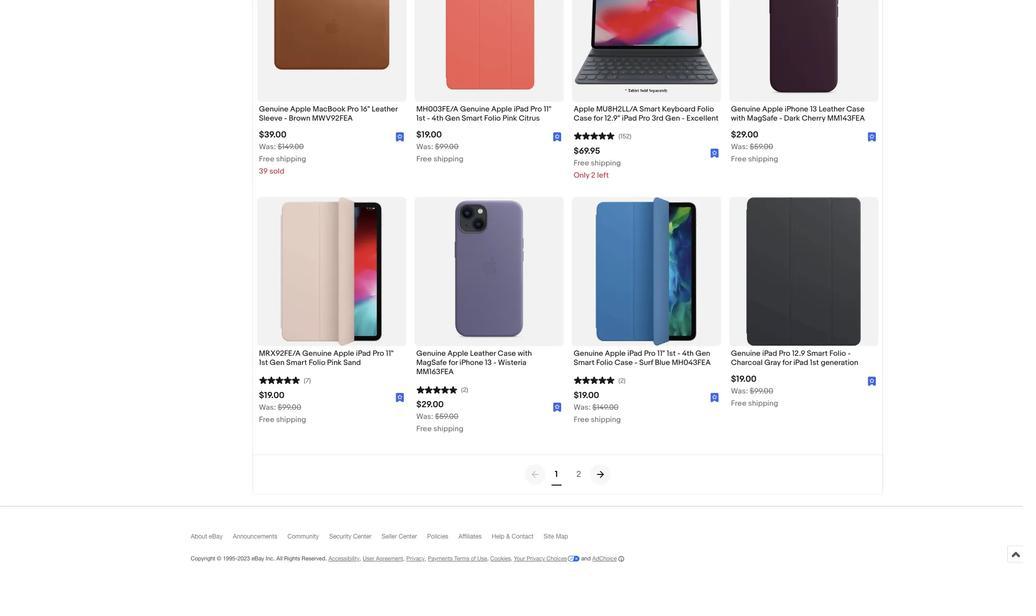 Task type: describe. For each thing, give the bounding box(es) containing it.
gen inside mh003fe/a genuine apple ipad pro 11" 1st - 4th gen smart folio pink citrus
[[445, 113, 460, 123]]

$19.00 up 'was: $149.00 free shipping'
[[574, 391, 599, 401]]

0 horizontal spatial was: $99.00 free shipping
[[259, 403, 306, 425]]

and adchoice
[[580, 556, 617, 562]]

5 , from the left
[[511, 556, 512, 562]]

1 horizontal spatial $29.00
[[731, 130, 759, 140]]

copyright
[[191, 556, 215, 562]]

with inside "genuine apple leather case with magsafe for iphone 13 - wisteria mm163fea"
[[518, 349, 532, 359]]

community link
[[288, 533, 329, 545]]

- inside genuine apple macbook pro 16" leather sleeve - brown mwv92fea
[[284, 113, 287, 123]]

0 horizontal spatial $59.00
[[435, 412, 459, 422]]

folio inside mh003fe/a genuine apple ipad pro 11" 1st - 4th gen smart folio pink citrus
[[484, 113, 501, 123]]

genuine ipad pro 12.9 smart folio - charcoal gray for ipad 1st generation link
[[731, 349, 876, 370]]

cookies
[[490, 556, 511, 562]]

was: inside 'was: $149.00 free shipping'
[[574, 403, 591, 413]]

pro inside genuine apple macbook pro 16" leather sleeve - brown mwv92fea
[[347, 104, 359, 114]]

apple inside apple mu8h2ll/a smart keyboard folio case for 12.9" ipad pro 3rd gen - excellent
[[574, 104, 595, 114]]

mh043fea
[[672, 358, 711, 368]]

leather inside genuine apple iphone 13 leather case with magsafe - dark cherry mm143fea
[[819, 104, 845, 114]]

genuine apple iphone 13 leather case with magsafe - dark cherry mm143fea image
[[729, 0, 878, 102]]

0 vertical spatial ebay
[[209, 533, 223, 541]]

3rd
[[652, 113, 664, 123]]

case inside genuine apple ipad pro 11" 1st - 4th gen smart folio case - surf blue mh043fea
[[615, 358, 633, 368]]

$19.00 down mh003fe/a
[[416, 130, 442, 140]]

12.9
[[792, 349, 805, 359]]

$69.95
[[574, 146, 600, 156]]

shipping inside free shipping only 2 left
[[591, 158, 621, 168]]

for for $69.95
[[594, 113, 603, 123]]

sleeve
[[259, 113, 282, 123]]

(2) link for $29.00
[[416, 385, 468, 394]]

genuine apple leather case with magsafe for iphone 13 - wisteria mm163fea
[[416, 349, 532, 377]]

left
[[597, 171, 609, 180]]

genuine apple iphone 13 leather case with magsafe - dark cherry mm143fea link
[[731, 104, 876, 126]]

folio inside genuine apple ipad pro 11" 1st - 4th gen smart folio case - surf blue mh043fea
[[596, 358, 613, 368]]

(152)
[[619, 132, 632, 141]]

case inside "genuine apple leather case with magsafe for iphone 13 - wisteria mm163fea"
[[498, 349, 516, 359]]

was: $149.00 free shipping 39 sold
[[259, 142, 306, 176]]

mrx92fe/a genuine apple ipad pro 11" 1st gen smart folio pink sand link
[[259, 349, 404, 370]]

5 out of 5 stars image for $99.00
[[259, 376, 300, 385]]

mm163fea
[[416, 367, 454, 377]]

copyright © 1995-2023 ebay inc. all rights reserved. accessibility , user agreement , privacy , payments terms of use , cookies , your privacy choices
[[191, 556, 567, 562]]

mrx92fe/a genuine apple ipad pro 11" 1st gen smart folio pink sand
[[259, 349, 394, 368]]

policies
[[427, 533, 448, 541]]

policies link
[[427, 533, 459, 545]]

genuine apple leather case with magsafe for iphone 13 - wisteria mm163fea image
[[414, 197, 564, 346]]

pro inside apple mu8h2ll/a smart keyboard folio case for 12.9" ipad pro 3rd gen - excellent
[[639, 113, 650, 123]]

free inside free shipping only 2 left
[[574, 158, 589, 168]]

contact
[[512, 533, 534, 541]]

genuine inside mrx92fe/a genuine apple ipad pro 11" 1st gen smart folio pink sand
[[302, 349, 332, 359]]

gray
[[765, 358, 781, 368]]

help
[[492, 533, 505, 541]]

apple inside genuine apple iphone 13 leather case with magsafe - dark cherry mm143fea
[[762, 104, 783, 114]]

excellent
[[687, 113, 719, 123]]

- inside "genuine apple leather case with magsafe for iphone 13 - wisteria mm163fea"
[[493, 358, 496, 368]]

- inside genuine ipad pro 12.9 smart folio - charcoal gray for ipad 1st generation
[[848, 349, 851, 359]]

(7) link
[[259, 376, 311, 385]]

apple inside "genuine apple leather case with magsafe for iphone 13 - wisteria mm163fea"
[[448, 349, 468, 359]]

your
[[514, 556, 525, 562]]

1
[[555, 470, 558, 480]]

free inside 'was: $149.00 free shipping'
[[574, 415, 589, 425]]

blue
[[655, 358, 670, 368]]

apple mu8h2ll/a smart keyboard folio case for 12.9" ipad pro 3rd gen - excellent image
[[572, 0, 721, 102]]

adchoice
[[592, 556, 617, 562]]

mh003fe/a genuine apple ipad pro 11" 1st - 4th gen smart folio pink citrus link
[[416, 104, 562, 126]]

3 , from the left
[[425, 556, 426, 562]]

gen inside mrx92fe/a genuine apple ipad pro 11" 1st gen smart folio pink sand
[[270, 358, 285, 368]]

user
[[363, 556, 374, 562]]

all
[[276, 556, 283, 562]]

(152) link
[[574, 131, 632, 141]]

inc.
[[266, 556, 275, 562]]

genuine apple ipad pro 11" 1st - 4th gen smart folio case - surf blue mh043fea
[[574, 349, 711, 368]]

free shipping only 2 left
[[574, 158, 621, 180]]

announcements
[[233, 533, 277, 541]]

$19.00 down charcoal
[[731, 374, 757, 385]]

for inside genuine ipad pro 12.9 smart folio - charcoal gray for ipad 1st generation
[[783, 358, 792, 368]]

mh003fe/a genuine apple ipad pro 11" 1st - 4th gen smart folio pink citrus
[[416, 104, 551, 123]]

iphone inside "genuine apple leather case with magsafe for iphone 13 - wisteria mm163fea"
[[460, 358, 483, 368]]

1 horizontal spatial was: $59.00 free shipping
[[731, 142, 778, 164]]

11" inside genuine apple ipad pro 11" 1st - 4th gen smart folio case - surf blue mh043fea
[[657, 349, 665, 359]]

apple inside mrx92fe/a genuine apple ipad pro 11" 1st gen smart folio pink sand
[[334, 349, 354, 359]]

macbook
[[313, 104, 346, 114]]

mh003fe/a genuine apple ipad pro 11" 1st - 4th gen smart folio pink citrus image
[[414, 0, 564, 102]]

11" for mrx92fe/a genuine apple ipad pro 11" 1st gen smart folio pink sand
[[386, 349, 394, 359]]

1 , from the left
[[360, 556, 361, 562]]

5 out of 5 stars image for shipping
[[574, 131, 615, 141]]

about ebay
[[191, 533, 223, 541]]

for for $29.00
[[449, 358, 458, 368]]

mu8h2ll/a
[[596, 104, 638, 114]]

your privacy choices link
[[514, 556, 580, 562]]

genuine apple macbook pro 16" leather sleeve - brown mwv92fea link
[[259, 104, 404, 126]]

apple mu8h2ll/a smart keyboard folio case for 12.9" ipad pro 3rd gen - excellent link
[[574, 104, 719, 126]]

gen inside apple mu8h2ll/a smart keyboard folio case for 12.9" ipad pro 3rd gen - excellent
[[665, 113, 680, 123]]

about
[[191, 533, 207, 541]]

apple inside genuine apple macbook pro 16" leather sleeve - brown mwv92fea
[[290, 104, 311, 114]]

genuine for genuine ipad pro 12.9 smart folio - charcoal gray for ipad 1st generation
[[731, 349, 761, 359]]

was: $99.00 free shipping for 4th
[[416, 142, 464, 164]]

genuine ipad pro 12.9 smart folio - charcoal gray for ipad 1st generation image
[[746, 197, 861, 346]]

ipad inside apple mu8h2ll/a smart keyboard folio case for 12.9" ipad pro 3rd gen - excellent
[[622, 113, 637, 123]]

and
[[581, 556, 591, 562]]

magsafe inside genuine apple iphone 13 leather case with magsafe - dark cherry mm143fea
[[747, 113, 778, 123]]

seller center
[[382, 533, 417, 541]]

5 out of 5 stars image for $59.00
[[416, 385, 457, 394]]

11" for mh003fe/a genuine apple ipad pro 11" 1st - 4th gen smart folio pink citrus
[[544, 104, 551, 114]]

was: $149.00 free shipping
[[574, 403, 621, 425]]

1st inside mrx92fe/a genuine apple ipad pro 11" 1st gen smart folio pink sand
[[259, 358, 268, 368]]

1 vertical spatial was: $59.00 free shipping
[[416, 412, 464, 434]]

12.9"
[[605, 113, 620, 123]]

2 , from the left
[[403, 556, 405, 562]]

charcoal
[[731, 358, 763, 368]]

citrus
[[519, 113, 540, 123]]

- inside genuine apple iphone 13 leather case with magsafe - dark cherry mm143fea
[[779, 113, 782, 123]]

iphone inside genuine apple iphone 13 leather case with magsafe - dark cherry mm143fea
[[785, 104, 809, 114]]

genuine ipad pro 12.9 smart folio - charcoal gray for ipad 1st generation
[[731, 349, 858, 368]]

pro inside genuine ipad pro 12.9 smart folio - charcoal gray for ipad 1st generation
[[779, 349, 791, 359]]

user agreement link
[[363, 556, 403, 562]]

2 link
[[568, 464, 590, 486]]

site map
[[544, 533, 568, 541]]

payments
[[428, 556, 453, 562]]

seller center link
[[382, 533, 427, 545]]

wisteria
[[498, 358, 526, 368]]

- inside apple mu8h2ll/a smart keyboard folio case for 12.9" ipad pro 3rd gen - excellent
[[682, 113, 685, 123]]

4th inside genuine apple ipad pro 11" 1st - 4th gen smart folio case - surf blue mh043fea
[[682, 349, 694, 359]]

payments terms of use link
[[428, 556, 487, 562]]

choices
[[547, 556, 567, 562]]

map
[[556, 533, 568, 541]]

generation
[[821, 358, 858, 368]]

folio inside genuine ipad pro 12.9 smart folio - charcoal gray for ipad 1st generation
[[830, 349, 846, 359]]

genuine apple ipad pro 11" 1st - 4th gen smart folio case - surf blue mh043fea link
[[574, 349, 719, 370]]

genuine apple iphone 13 leather case with magsafe - dark cherry mm143fea
[[731, 104, 865, 123]]

&
[[506, 533, 510, 541]]

smart inside genuine ipad pro 12.9 smart folio - charcoal gray for ipad 1st generation
[[807, 349, 828, 359]]

seller
[[382, 533, 397, 541]]

$99.00 for gray
[[750, 387, 773, 396]]

4th inside mh003fe/a genuine apple ipad pro 11" 1st - 4th gen smart folio pink citrus
[[432, 113, 443, 123]]

genuine for genuine apple leather case with magsafe for iphone 13 - wisteria mm163fea
[[416, 349, 446, 359]]

genuine apple macbook pro 16" leather sleeve - brown mwv92fea
[[259, 104, 398, 123]]

pink inside mrx92fe/a genuine apple ipad pro 11" 1st gen smart folio pink sand
[[327, 358, 342, 368]]



Task type: locate. For each thing, give the bounding box(es) containing it.
pro
[[347, 104, 359, 114], [530, 104, 542, 114], [639, 113, 650, 123], [373, 349, 384, 359], [644, 349, 656, 359], [779, 349, 791, 359]]

2 left left
[[591, 171, 596, 180]]

$59.00 down genuine apple iphone 13 leather case with magsafe - dark cherry mm143fea
[[750, 142, 773, 152]]

2 horizontal spatial was: $99.00 free shipping
[[731, 387, 778, 409]]

1 vertical spatial magsafe
[[416, 358, 447, 368]]

2 horizontal spatial 11"
[[657, 349, 665, 359]]

ipad inside mrx92fe/a genuine apple ipad pro 11" 1st gen smart folio pink sand
[[356, 349, 371, 359]]

ebay left inc.
[[252, 556, 264, 562]]

about ebay link
[[191, 533, 233, 545]]

terms
[[454, 556, 469, 562]]

4 , from the left
[[487, 556, 489, 562]]

11" inside mrx92fe/a genuine apple ipad pro 11" 1st gen smart folio pink sand
[[386, 349, 394, 359]]

of
[[471, 556, 476, 562]]

mwv92fea
[[312, 113, 353, 123]]

(2) link
[[574, 376, 626, 385], [416, 385, 468, 394]]

1 horizontal spatial 4th
[[682, 349, 694, 359]]

0 horizontal spatial leather
[[372, 104, 398, 114]]

1 vertical spatial $59.00
[[435, 412, 459, 422]]

privacy down seller center link
[[406, 556, 425, 562]]

4th
[[432, 113, 443, 123], [682, 349, 694, 359]]

iphone
[[785, 104, 809, 114], [460, 358, 483, 368]]

genuine for genuine apple macbook pro 16" leather sleeve - brown mwv92fea
[[259, 104, 289, 114]]

(2) down "genuine apple leather case with magsafe for iphone 13 - wisteria mm163fea"
[[461, 386, 468, 394]]

with inside genuine apple iphone 13 leather case with magsafe - dark cherry mm143fea
[[731, 113, 745, 123]]

shipping
[[276, 154, 306, 164], [434, 154, 464, 164], [748, 154, 778, 164], [591, 158, 621, 168], [748, 399, 778, 409], [276, 415, 306, 425], [591, 415, 621, 425], [434, 424, 464, 434]]

navigation containing 1
[[525, 464, 610, 486]]

case inside apple mu8h2ll/a smart keyboard folio case for 12.9" ipad pro 3rd gen - excellent
[[574, 113, 592, 123]]

smart inside apple mu8h2ll/a smart keyboard folio case for 12.9" ipad pro 3rd gen - excellent
[[640, 104, 660, 114]]

5 out of 5 stars image
[[574, 131, 615, 141], [259, 376, 300, 385], [574, 376, 615, 385], [416, 385, 457, 394]]

leather left the 'wisteria'
[[470, 349, 496, 359]]

13 inside "genuine apple leather case with magsafe for iphone 13 - wisteria mm163fea"
[[485, 358, 492, 368]]

2 horizontal spatial $99.00
[[750, 387, 773, 396]]

was: $99.00 free shipping
[[416, 142, 464, 164], [731, 387, 778, 409], [259, 403, 306, 425]]

agreement
[[376, 556, 403, 562]]

$149.00 for was: $149.00 free shipping 39 sold
[[278, 142, 304, 152]]

(2) link for $19.00
[[574, 376, 626, 385]]

5 out of 5 stars image up 'was: $149.00 free shipping'
[[574, 376, 615, 385]]

13 right the dark on the right top of the page
[[810, 104, 817, 114]]

1st inside mh003fe/a genuine apple ipad pro 11" 1st - 4th gen smart folio pink citrus
[[416, 113, 425, 123]]

1 vertical spatial $149.00
[[592, 403, 619, 413]]

0 horizontal spatial $149.00
[[278, 142, 304, 152]]

sold
[[269, 166, 284, 176]]

apple
[[290, 104, 311, 114], [491, 104, 512, 114], [574, 104, 595, 114], [762, 104, 783, 114], [334, 349, 354, 359], [448, 349, 468, 359], [605, 349, 626, 359]]

adchoice link
[[592, 556, 625, 563]]

folio left surf
[[596, 358, 613, 368]]

$99.00 down (7) link
[[278, 403, 301, 413]]

$19.00 down (7) link
[[259, 391, 285, 401]]

1 vertical spatial $29.00
[[416, 400, 444, 410]]

genuine inside mh003fe/a genuine apple ipad pro 11" 1st - 4th gen smart folio pink citrus
[[460, 104, 490, 114]]

0 vertical spatial 2
[[591, 171, 596, 180]]

1 horizontal spatial ebay
[[252, 556, 264, 562]]

genuine apple macbook pro 16" leather sleeve - brown mwv92fea image
[[257, 0, 406, 102]]

apple inside mh003fe/a genuine apple ipad pro 11" 1st - 4th gen smart folio pink citrus
[[491, 104, 512, 114]]

[object undefined] image
[[553, 132, 562, 142], [868, 132, 876, 142], [396, 132, 404, 142], [868, 132, 876, 142], [868, 377, 876, 386], [868, 377, 876, 386], [396, 393, 404, 403]]

rights
[[284, 556, 300, 562]]

magsafe
[[747, 113, 778, 123], [416, 358, 447, 368]]

privacy link
[[406, 556, 425, 562]]

smart inside genuine apple ipad pro 11" 1st - 4th gen smart folio case - surf blue mh043fea
[[574, 358, 595, 368]]

0 vertical spatial $29.00
[[731, 130, 759, 140]]

case inside genuine apple iphone 13 leather case with magsafe - dark cherry mm143fea
[[846, 104, 865, 114]]

2 inside free shipping only 2 left
[[591, 171, 596, 180]]

, left the payments
[[425, 556, 426, 562]]

genuine apple leather case with magsafe for iphone 13 - wisteria mm163fea link
[[416, 349, 562, 380]]

pro inside mrx92fe/a genuine apple ipad pro 11" 1st gen smart folio pink sand
[[373, 349, 384, 359]]

center right seller
[[399, 533, 417, 541]]

0 vertical spatial with
[[731, 113, 745, 123]]

[object undefined] image
[[396, 132, 404, 142], [553, 132, 562, 142], [710, 148, 719, 158], [710, 149, 719, 158], [396, 393, 404, 403], [710, 393, 719, 403], [710, 393, 719, 403], [553, 402, 562, 412], [553, 403, 562, 412]]

1 horizontal spatial magsafe
[[747, 113, 778, 123]]

mrx92fe/a genuine apple ipad pro 11" 1st gen smart folio pink sand image
[[280, 197, 383, 346]]

center for security center
[[353, 533, 372, 541]]

©
[[217, 556, 221, 562]]

0 horizontal spatial was: $59.00 free shipping
[[416, 412, 464, 434]]

mrx92fe/a
[[259, 349, 301, 359]]

keyboard
[[662, 104, 696, 114]]

0 horizontal spatial 11"
[[386, 349, 394, 359]]

2 privacy from the left
[[527, 556, 545, 562]]

folio inside mrx92fe/a genuine apple ipad pro 11" 1st gen smart folio pink sand
[[309, 358, 325, 368]]

apple inside genuine apple ipad pro 11" 1st - 4th gen smart folio case - surf blue mh043fea
[[605, 349, 626, 359]]

,
[[360, 556, 361, 562], [403, 556, 405, 562], [425, 556, 426, 562], [487, 556, 489, 562], [511, 556, 512, 562]]

5 out of 5 stars image for $149.00
[[574, 376, 615, 385]]

0 horizontal spatial for
[[449, 358, 458, 368]]

accessibility link
[[328, 556, 360, 562]]

was: inside the was: $149.00 free shipping 39 sold
[[259, 142, 276, 152]]

5 out of 5 stars image down mm163fea
[[416, 385, 457, 394]]

(2) down genuine apple ipad pro 11" 1st - 4th gen smart folio case - surf blue mh043fea
[[619, 377, 626, 385]]

0 horizontal spatial (2)
[[461, 386, 468, 394]]

1 horizontal spatial 11"
[[544, 104, 551, 114]]

free inside the was: $149.00 free shipping 39 sold
[[259, 154, 274, 164]]

$99.00 down mh003fe/a
[[435, 142, 459, 152]]

2 inside navigation
[[576, 470, 581, 480]]

0 horizontal spatial pink
[[327, 358, 342, 368]]

iphone left mm143fea
[[785, 104, 809, 114]]

1 horizontal spatial (2)
[[619, 377, 626, 385]]

use
[[477, 556, 487, 562]]

center right security at the left of the page
[[353, 533, 372, 541]]

0 vertical spatial 13
[[810, 104, 817, 114]]

(2) link up 'was: $149.00 free shipping'
[[574, 376, 626, 385]]

leather inside "genuine apple leather case with magsafe for iphone 13 - wisteria mm163fea"
[[470, 349, 496, 359]]

1 center from the left
[[353, 533, 372, 541]]

2 center from the left
[[399, 533, 417, 541]]

$99.00 for 4th
[[435, 142, 459, 152]]

1 horizontal spatial (2) link
[[574, 376, 626, 385]]

2 horizontal spatial for
[[783, 358, 792, 368]]

0 vertical spatial $59.00
[[750, 142, 773, 152]]

sand
[[343, 358, 361, 368]]

1 vertical spatial ebay
[[252, 556, 264, 562]]

security
[[329, 533, 352, 541]]

pink
[[503, 113, 517, 123], [327, 358, 342, 368]]

2 right 1 link
[[576, 470, 581, 480]]

1 horizontal spatial center
[[399, 533, 417, 541]]

affiliates
[[459, 533, 482, 541]]

0 horizontal spatial magsafe
[[416, 358, 447, 368]]

13 inside genuine apple iphone 13 leather case with magsafe - dark cherry mm143fea
[[810, 104, 817, 114]]

1 link
[[545, 464, 568, 486]]

shipping inside 'was: $149.00 free shipping'
[[591, 415, 621, 425]]

11" right surf
[[657, 349, 665, 359]]

, left privacy link
[[403, 556, 405, 562]]

2 horizontal spatial leather
[[819, 104, 845, 114]]

5 out of 5 stars image down mrx92fe/a
[[259, 376, 300, 385]]

1 horizontal spatial with
[[731, 113, 745, 123]]

1st inside genuine apple ipad pro 11" 1st - 4th gen smart folio case - surf blue mh043fea
[[667, 349, 676, 359]]

1 horizontal spatial leather
[[470, 349, 496, 359]]

$19.00
[[416, 130, 442, 140], [731, 374, 757, 385], [259, 391, 285, 401], [574, 391, 599, 401]]

0 horizontal spatial center
[[353, 533, 372, 541]]

was: $99.00 free shipping down mh003fe/a
[[416, 142, 464, 164]]

1 vertical spatial iphone
[[460, 358, 483, 368]]

- inside mh003fe/a genuine apple ipad pro 11" 1st - 4th gen smart folio pink citrus
[[427, 113, 430, 123]]

1 privacy from the left
[[406, 556, 425, 562]]

11" right citrus
[[544, 104, 551, 114]]

dark
[[784, 113, 800, 123]]

5 out of 5 stars image up the $69.95
[[574, 131, 615, 141]]

0 horizontal spatial privacy
[[406, 556, 425, 562]]

0 horizontal spatial 13
[[485, 358, 492, 368]]

1 vertical spatial with
[[518, 349, 532, 359]]

1 horizontal spatial pink
[[503, 113, 517, 123]]

genuine inside genuine apple ipad pro 11" 1st - 4th gen smart folio case - surf blue mh043fea
[[574, 349, 603, 359]]

cherry
[[802, 113, 826, 123]]

ebay right about
[[209, 533, 223, 541]]

was: $99.00 free shipping down (7) link
[[259, 403, 306, 425]]

39
[[259, 166, 268, 176]]

1 vertical spatial pink
[[327, 358, 342, 368]]

site
[[544, 533, 554, 541]]

smart inside mrx92fe/a genuine apple ipad pro 11" 1st gen smart folio pink sand
[[286, 358, 307, 368]]

leather
[[372, 104, 398, 114], [819, 104, 845, 114], [470, 349, 496, 359]]

pink left citrus
[[503, 113, 517, 123]]

0 vertical spatial iphone
[[785, 104, 809, 114]]

1st
[[416, 113, 425, 123], [667, 349, 676, 359], [259, 358, 268, 368], [810, 358, 819, 368]]

1st inside genuine ipad pro 12.9 smart folio - charcoal gray for ipad 1st generation
[[810, 358, 819, 368]]

1 horizontal spatial $99.00
[[435, 142, 459, 152]]

0 vertical spatial was: $59.00 free shipping
[[731, 142, 778, 164]]

13 left the 'wisteria'
[[485, 358, 492, 368]]

genuine inside genuine apple iphone 13 leather case with magsafe - dark cherry mm143fea
[[731, 104, 761, 114]]

1 vertical spatial $99.00
[[750, 387, 773, 396]]

ipad inside genuine apple ipad pro 11" 1st - 4th gen smart folio case - surf blue mh043fea
[[628, 349, 642, 359]]

2023
[[238, 556, 250, 562]]

$149.00 inside 'was: $149.00 free shipping'
[[592, 403, 619, 413]]

genuine for genuine apple ipad pro 11" 1st - 4th gen smart folio case - surf blue mh043fea
[[574, 349, 603, 359]]

gen
[[445, 113, 460, 123], [665, 113, 680, 123], [696, 349, 710, 359], [270, 358, 285, 368]]

0 vertical spatial $99.00
[[435, 142, 459, 152]]

, left your
[[511, 556, 512, 562]]

was: $99.00 free shipping for gray
[[731, 387, 778, 409]]

leather right the dark on the right top of the page
[[819, 104, 845, 114]]

13
[[810, 104, 817, 114], [485, 358, 492, 368]]

1 horizontal spatial privacy
[[527, 556, 545, 562]]

help & contact link
[[492, 533, 544, 545]]

0 horizontal spatial $29.00
[[416, 400, 444, 410]]

folio up (7)
[[309, 358, 325, 368]]

1 horizontal spatial iphone
[[785, 104, 809, 114]]

genuine for genuine apple iphone 13 leather case with magsafe - dark cherry mm143fea
[[731, 104, 761, 114]]

folio left citrus
[[484, 113, 501, 123]]

site map link
[[544, 533, 578, 545]]

(2) for $19.00
[[619, 377, 626, 385]]

1 horizontal spatial was: $99.00 free shipping
[[416, 142, 464, 164]]

1 vertical spatial 2
[[576, 470, 581, 480]]

surf
[[639, 358, 653, 368]]

announcements link
[[233, 533, 288, 545]]

navigation
[[525, 464, 610, 486]]

leather inside genuine apple macbook pro 16" leather sleeve - brown mwv92fea
[[372, 104, 398, 114]]

1 horizontal spatial for
[[594, 113, 603, 123]]

leather right the 16"
[[372, 104, 398, 114]]

(2) for $29.00
[[461, 386, 468, 394]]

mh003fe/a
[[416, 104, 458, 114]]

for inside apple mu8h2ll/a smart keyboard folio case for 12.9" ipad pro 3rd gen - excellent
[[594, 113, 603, 123]]

shipping inside the was: $149.00 free shipping 39 sold
[[276, 154, 306, 164]]

pink inside mh003fe/a genuine apple ipad pro 11" 1st - 4th gen smart folio pink citrus
[[503, 113, 517, 123]]

, left cookies on the bottom left of page
[[487, 556, 489, 562]]

0 horizontal spatial $99.00
[[278, 403, 301, 413]]

ipad inside mh003fe/a genuine apple ipad pro 11" 1st - 4th gen smart folio pink citrus
[[514, 104, 529, 114]]

genuine inside genuine apple macbook pro 16" leather sleeve - brown mwv92fea
[[259, 104, 289, 114]]

1 vertical spatial 13
[[485, 358, 492, 368]]

genuine apple ipad pro 11" 1st - 4th gen smart folio case - surf blue mh043fea image
[[595, 197, 697, 346]]

$149.00 inside the was: $149.00 free shipping 39 sold
[[278, 142, 304, 152]]

security center
[[329, 533, 372, 541]]

1 horizontal spatial 2
[[591, 171, 596, 180]]

1 vertical spatial 4th
[[682, 349, 694, 359]]

privacy right your
[[527, 556, 545, 562]]

1 horizontal spatial $149.00
[[592, 403, 619, 413]]

smart inside mh003fe/a genuine apple ipad pro 11" 1st - 4th gen smart folio pink citrus
[[462, 113, 483, 123]]

$99.00 down gray
[[750, 387, 773, 396]]

16"
[[361, 104, 370, 114]]

0 vertical spatial $149.00
[[278, 142, 304, 152]]

11" right sand
[[386, 349, 394, 359]]

center for seller center
[[399, 533, 417, 541]]

mm143fea
[[827, 113, 865, 123]]

$39.00
[[259, 130, 287, 140]]

11" inside mh003fe/a genuine apple ipad pro 11" 1st - 4th gen smart folio pink citrus
[[544, 104, 551, 114]]

0 vertical spatial 4th
[[432, 113, 443, 123]]

ebay
[[209, 533, 223, 541], [252, 556, 264, 562]]

0 vertical spatial magsafe
[[747, 113, 778, 123]]

pro inside genuine apple ipad pro 11" 1st - 4th gen smart folio case - surf blue mh043fea
[[644, 349, 656, 359]]

1 horizontal spatial $59.00
[[750, 142, 773, 152]]

magsafe inside "genuine apple leather case with magsafe for iphone 13 - wisteria mm163fea"
[[416, 358, 447, 368]]

affiliates link
[[459, 533, 492, 545]]

-
[[284, 113, 287, 123], [427, 113, 430, 123], [682, 113, 685, 123], [779, 113, 782, 123], [678, 349, 681, 359], [848, 349, 851, 359], [493, 358, 496, 368], [635, 358, 638, 368]]

was: $59.00 free shipping
[[731, 142, 778, 164], [416, 412, 464, 434]]

accessibility
[[328, 556, 360, 562]]

$149.00 for was: $149.00 free shipping
[[592, 403, 619, 413]]

0 horizontal spatial 2
[[576, 470, 581, 480]]

0 horizontal spatial iphone
[[460, 358, 483, 368]]

0 vertical spatial (2)
[[619, 377, 626, 385]]

1 horizontal spatial 13
[[810, 104, 817, 114]]

(7)
[[304, 377, 311, 385]]

for
[[594, 113, 603, 123], [449, 358, 458, 368], [783, 358, 792, 368]]

0 horizontal spatial (2) link
[[416, 385, 468, 394]]

cookies link
[[490, 556, 511, 562]]

2
[[591, 171, 596, 180], [576, 470, 581, 480]]

folio right 12.9
[[830, 349, 846, 359]]

genuine inside genuine ipad pro 12.9 smart folio - charcoal gray for ipad 1st generation
[[731, 349, 761, 359]]

pink left sand
[[327, 358, 342, 368]]

2 vertical spatial $99.00
[[278, 403, 301, 413]]

folio inside apple mu8h2ll/a smart keyboard folio case for 12.9" ipad pro 3rd gen - excellent
[[697, 104, 714, 114]]

folio right keyboard
[[697, 104, 714, 114]]

1 vertical spatial (2)
[[461, 386, 468, 394]]

0 horizontal spatial ebay
[[209, 533, 223, 541]]

1995-
[[223, 556, 238, 562]]

$59.00 down mm163fea
[[435, 412, 459, 422]]

(2) link down mm163fea
[[416, 385, 468, 394]]

genuine inside "genuine apple leather case with magsafe for iphone 13 - wisteria mm163fea"
[[416, 349, 446, 359]]

genuine
[[259, 104, 289, 114], [460, 104, 490, 114], [731, 104, 761, 114], [302, 349, 332, 359], [416, 349, 446, 359], [574, 349, 603, 359], [731, 349, 761, 359]]

free
[[259, 154, 274, 164], [416, 154, 432, 164], [731, 154, 747, 164], [574, 158, 589, 168], [731, 399, 747, 409], [259, 415, 274, 425], [574, 415, 589, 425], [416, 424, 432, 434]]

for inside "genuine apple leather case with magsafe for iphone 13 - wisteria mm163fea"
[[449, 358, 458, 368]]

brown
[[289, 113, 310, 123]]

reserved.
[[302, 556, 327, 562]]

gen inside genuine apple ipad pro 11" 1st - 4th gen smart folio case - surf blue mh043fea
[[696, 349, 710, 359]]

iphone right mm163fea
[[460, 358, 483, 368]]

0 vertical spatial pink
[[503, 113, 517, 123]]

0 horizontal spatial with
[[518, 349, 532, 359]]

pro inside mh003fe/a genuine apple ipad pro 11" 1st - 4th gen smart folio pink citrus
[[530, 104, 542, 114]]

only
[[574, 171, 590, 180]]

, left user
[[360, 556, 361, 562]]

help & contact
[[492, 533, 534, 541]]

was: $99.00 free shipping down charcoal
[[731, 387, 778, 409]]

0 horizontal spatial 4th
[[432, 113, 443, 123]]



Task type: vqa. For each thing, say whether or not it's contained in the screenshot.
Leather in 'Genuine Apple Leather Case with MagSafe for iPhone 13 - Wisteria MM163FEA'
yes



